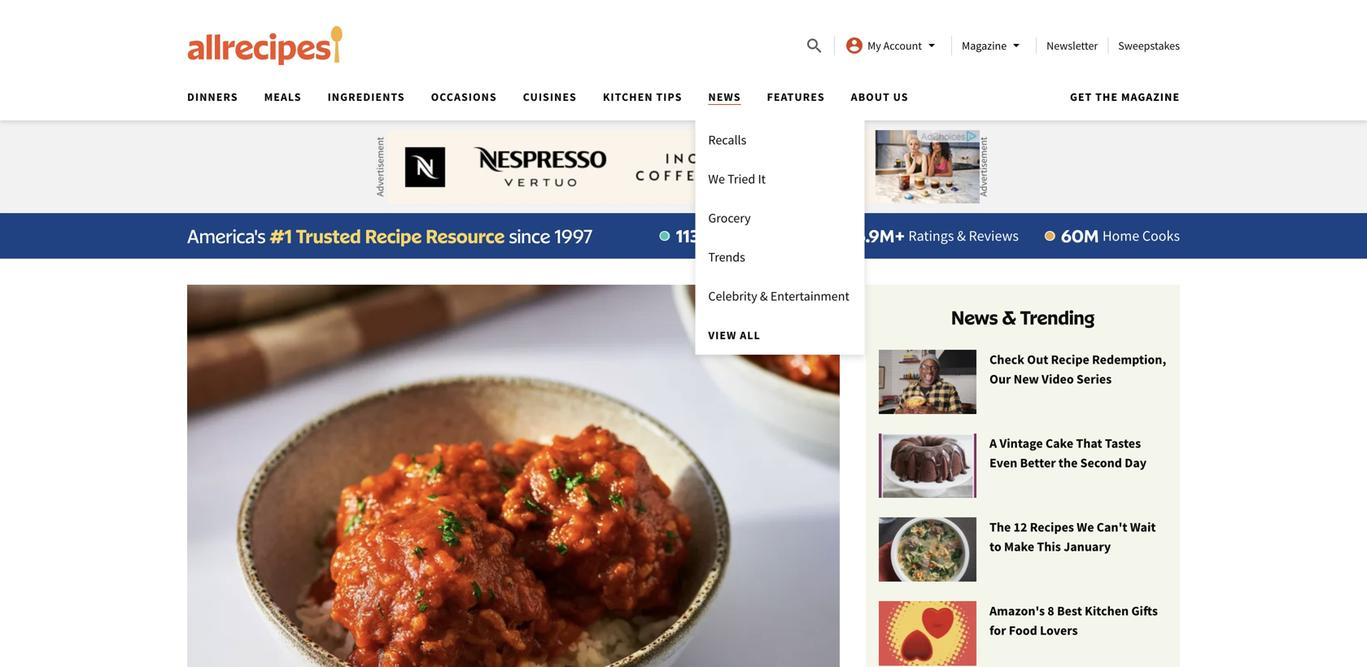 Task type: describe. For each thing, give the bounding box(es) containing it.
view all
[[709, 328, 761, 343]]

food
[[1009, 623, 1038, 639]]

view
[[709, 328, 737, 343]]

banner containing recalls
[[0, 0, 1368, 355]]

tunnel of fudge cake, chocolate bundt cake on cake stand with purple border image
[[879, 434, 977, 499]]

newsletter
[[1047, 38, 1098, 53]]

a vintage cake that tastes even better the second day link
[[879, 434, 1167, 499]]

navigation containing recalls
[[174, 85, 1180, 355]]

amazon's 8 best kitchen gifts for food lovers link
[[879, 602, 1167, 667]]

home image
[[187, 26, 344, 65]]

america's #1 trusted recipe resource since 1997
[[187, 224, 593, 248]]

this
[[1037, 539, 1061, 555]]

make
[[1004, 539, 1035, 555]]

cuisines
[[523, 90, 577, 104]]

#1
[[270, 224, 292, 248]]

get the magazine link
[[1070, 90, 1180, 104]]

silivo silicone heart shaped cake pans on a yellow and red ben-day dot background. image
[[879, 602, 977, 667]]

a vintage cake that tastes even better the second day
[[990, 436, 1147, 471]]

60m home cooks
[[1061, 225, 1180, 247]]

all
[[740, 328, 761, 343]]

better
[[1020, 455, 1056, 471]]

gifts
[[1132, 603, 1158, 620]]

6.9m+ ratings & reviews
[[855, 225, 1019, 247]]

tried
[[728, 171, 756, 187]]

sweepstakes
[[1119, 38, 1180, 53]]

kitchen inside navigation
[[603, 90, 653, 104]]

news for news "link"
[[709, 90, 741, 104]]

account
[[884, 38, 922, 53]]

the
[[1096, 90, 1119, 104]]

tastes
[[1105, 436, 1141, 452]]

dinners link
[[187, 90, 238, 104]]

wait
[[1130, 519, 1156, 536]]

60m
[[1061, 225, 1100, 247]]

my
[[868, 38, 881, 53]]

kitchen inside amazon's 8 best kitchen gifts for food lovers
[[1085, 603, 1129, 620]]

roscoe hall holding a bowl from the one pan mac n cheese redux recipe image
[[879, 350, 977, 415]]

6.9m+
[[855, 225, 906, 247]]

grocery
[[709, 210, 751, 226]]

occasions
[[431, 90, 497, 104]]

& for celebrity & entertainment
[[760, 288, 768, 304]]

cooks
[[1143, 227, 1180, 245]]

a
[[990, 436, 997, 452]]

celebrity & entertainment
[[709, 288, 850, 304]]

kitchen tips link
[[603, 90, 682, 104]]

series
[[1077, 371, 1112, 387]]

new
[[1014, 371, 1039, 387]]

news for news & trending
[[952, 306, 998, 329]]

the 12 recipes we can't wait to make this january
[[990, 519, 1156, 555]]

vintage
[[1000, 436, 1043, 452]]

out
[[1027, 352, 1049, 368]]

to
[[990, 539, 1002, 555]]

ratings
[[909, 227, 954, 245]]

home
[[1103, 227, 1140, 245]]

redemption,
[[1092, 352, 1167, 368]]

magazine
[[962, 38, 1007, 53]]

search image
[[805, 36, 825, 56]]

celebrity & entertainment link
[[695, 277, 865, 316]]

0 vertical spatial we
[[709, 171, 725, 187]]

overhead view of italian wedding soup with carrots, greens, orzo pasta and meatballs in a white bowl image
[[879, 518, 977, 583]]

celebrity
[[709, 288, 758, 304]]

the 12 recipes we can't wait to make this january link
[[879, 518, 1167, 583]]

recipes for 113k
[[766, 227, 813, 245]]

about
[[851, 90, 890, 104]]

news & trending
[[952, 306, 1095, 329]]

news link
[[709, 90, 741, 104]]

that
[[1076, 436, 1103, 452]]

get the magazine
[[1070, 90, 1180, 104]]

recipe inside check out recipe redemption, our new video series
[[1051, 352, 1090, 368]]

america's
[[187, 224, 266, 248]]

amazon's 8 best kitchen gifts for food lovers
[[990, 603, 1158, 639]]

113k
[[676, 225, 711, 247]]



Task type: vqa. For each thing, say whether or not it's contained in the screenshot.
users
no



Task type: locate. For each thing, give the bounding box(es) containing it.
1 vertical spatial we
[[1077, 519, 1094, 536]]

& right celebrity
[[760, 288, 768, 304]]

we
[[709, 171, 725, 187], [1077, 519, 1094, 536]]

view all link
[[695, 316, 865, 355]]

recipe up video
[[1051, 352, 1090, 368]]

best
[[1057, 603, 1083, 620]]

0 vertical spatial recipe
[[365, 224, 422, 248]]

advertisement element
[[387, 130, 980, 204]]

melinda's porcupine meatballs image
[[187, 285, 840, 668]]

8
[[1048, 603, 1055, 620]]

our
[[990, 371, 1011, 387]]

check
[[990, 352, 1025, 368]]

1997
[[555, 224, 593, 248]]

trending
[[1021, 306, 1095, 329]]

& for news & trending
[[1002, 306, 1017, 329]]

trends link
[[695, 238, 865, 277]]

cuisines link
[[523, 90, 577, 104]]

it
[[758, 171, 766, 187]]

we up january
[[1077, 519, 1094, 536]]

meals link
[[264, 90, 302, 104]]

& up check
[[1002, 306, 1017, 329]]

magazine
[[1122, 90, 1180, 104]]

my account
[[868, 38, 922, 53]]

recalls
[[709, 132, 747, 148]]

recipe right trusted at the top left of the page
[[365, 224, 422, 248]]

sweepstakes link
[[1119, 38, 1180, 53]]

dinners
[[187, 90, 238, 104]]

recipes right original
[[766, 227, 813, 245]]

amazon's
[[990, 603, 1045, 620]]

0 horizontal spatial &
[[760, 288, 768, 304]]

0 horizontal spatial we
[[709, 171, 725, 187]]

1 horizontal spatial &
[[957, 227, 966, 245]]

lovers
[[1040, 623, 1078, 639]]

for
[[990, 623, 1007, 639]]

grocery link
[[695, 199, 865, 238]]

1 horizontal spatial recipes
[[1030, 519, 1075, 536]]

we left tried
[[709, 171, 725, 187]]

about us
[[851, 90, 909, 104]]

0 horizontal spatial recipe
[[365, 224, 422, 248]]

caret_down image
[[1007, 36, 1027, 55]]

recipes up this
[[1030, 519, 1075, 536]]

resource
[[426, 224, 505, 248]]

banner
[[0, 0, 1368, 355]]

recipe
[[365, 224, 422, 248], [1051, 352, 1090, 368]]

1 vertical spatial news
[[952, 306, 998, 329]]

january
[[1064, 539, 1111, 555]]

1 horizontal spatial news
[[952, 306, 998, 329]]

meals
[[264, 90, 302, 104]]

12
[[1014, 519, 1028, 536]]

0 horizontal spatial kitchen
[[603, 90, 653, 104]]

1 vertical spatial recipe
[[1051, 352, 1090, 368]]

we tried it
[[709, 171, 766, 187]]

1 horizontal spatial recipe
[[1051, 352, 1090, 368]]

check out recipe redemption, our new video series link
[[879, 350, 1167, 415]]

we tried it link
[[695, 160, 865, 199]]

can't
[[1097, 519, 1128, 536]]

kitchen tips
[[603, 90, 682, 104]]

video
[[1042, 371, 1074, 387]]

&
[[957, 227, 966, 245], [760, 288, 768, 304], [1002, 306, 1017, 329]]

newsletter button
[[1047, 38, 1098, 53]]

trusted
[[296, 224, 361, 248]]

recipes for the
[[1030, 519, 1075, 536]]

recipes inside the 12 recipes we can't wait to make this january
[[1030, 519, 1075, 536]]

navigation
[[174, 85, 1180, 355]]

account image
[[845, 36, 865, 55]]

2 vertical spatial &
[[1002, 306, 1017, 329]]

tips
[[656, 90, 682, 104]]

news up check
[[952, 306, 998, 329]]

0 horizontal spatial news
[[709, 90, 741, 104]]

features
[[767, 90, 825, 104]]

get
[[1070, 90, 1093, 104]]

magazine button
[[962, 36, 1027, 55]]

2 horizontal spatial &
[[1002, 306, 1017, 329]]

recalls link
[[695, 120, 865, 160]]

& inside navigation
[[760, 288, 768, 304]]

113k original recipes
[[676, 225, 813, 247]]

1 horizontal spatial we
[[1077, 519, 1094, 536]]

1 vertical spatial recipes
[[1030, 519, 1075, 536]]

& inside 6.9m+ ratings & reviews
[[957, 227, 966, 245]]

occasions link
[[431, 90, 497, 104]]

1 horizontal spatial kitchen
[[1085, 603, 1129, 620]]

the
[[990, 519, 1011, 536]]

we inside the 12 recipes we can't wait to make this january
[[1077, 519, 1094, 536]]

1 vertical spatial &
[[760, 288, 768, 304]]

0 vertical spatial kitchen
[[603, 90, 653, 104]]

0 horizontal spatial recipes
[[766, 227, 813, 245]]

cake
[[1046, 436, 1074, 452]]

trends
[[709, 249, 746, 265]]

& right ratings
[[957, 227, 966, 245]]

kitchen right best
[[1085, 603, 1129, 620]]

0 vertical spatial news
[[709, 90, 741, 104]]

features link
[[767, 90, 825, 104]]

news up recalls
[[709, 90, 741, 104]]

the
[[1059, 455, 1078, 471]]

recipes inside 113k original recipes
[[766, 227, 813, 245]]

caret_down image
[[922, 36, 942, 55]]

my account button
[[845, 36, 942, 55]]

day
[[1125, 455, 1147, 471]]

since
[[509, 224, 550, 248]]

second
[[1081, 455, 1123, 471]]

kitchen left tips
[[603, 90, 653, 104]]

even
[[990, 455, 1018, 471]]

check out recipe redemption, our new video series
[[990, 352, 1167, 387]]

0 vertical spatial &
[[957, 227, 966, 245]]

0 vertical spatial recipes
[[766, 227, 813, 245]]

1 vertical spatial kitchen
[[1085, 603, 1129, 620]]

entertainment
[[771, 288, 850, 304]]

ingredients link
[[328, 90, 405, 104]]

reviews
[[969, 227, 1019, 245]]

news
[[709, 90, 741, 104], [952, 306, 998, 329]]

about us link
[[851, 90, 909, 104]]



